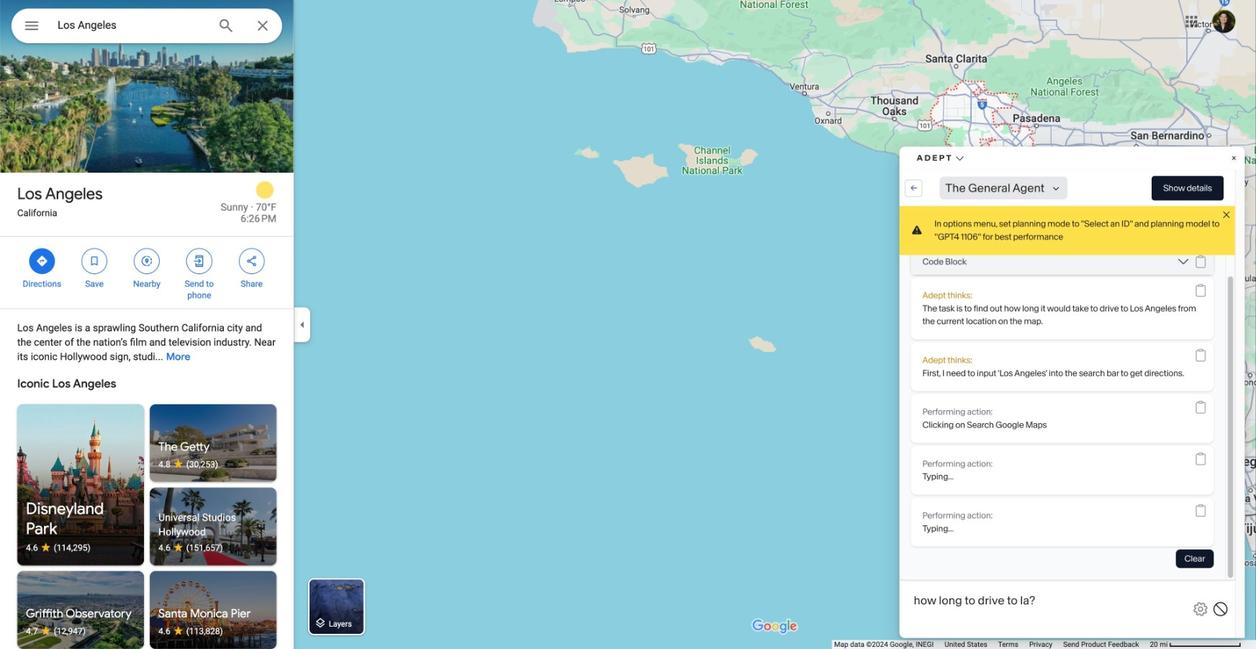 Task type: describe. For each thing, give the bounding box(es) containing it.
actions for los angeles region
[[0, 237, 294, 309]]

show your location image
[[1226, 552, 1239, 565]]

zoom in image
[[1226, 576, 1237, 587]]

none search field inside google maps element
[[12, 9, 282, 47]]

the getty · 4.8 stars · 30,253 reviews · celebrated free venue for art exhibits image
[[150, 404, 276, 482]]

none field inside los angeles field
[[58, 17, 206, 34]]

disneyland park · 4.6 stars · 114,295 reviews · famed amusement park with 8 themed lands image
[[17, 404, 144, 566]]



Task type: locate. For each thing, give the bounding box(es) containing it.
google maps element
[[0, 0, 1256, 649]]

griffith observatory · 4.7 stars · 12,947 reviews · planetarium, telescopes & city views image
[[17, 571, 144, 649]]

collapse side panel image
[[294, 317, 310, 333]]

main content
[[0, 0, 294, 649]]

universal studios hollywood · 4.6 stars · 151,657 reviews · big movie-themed amusement park image
[[150, 488, 276, 566]]

show street view coverage image
[[1221, 614, 1242, 636]]

None search field
[[12, 9, 282, 47]]

google account: lina lukyantseva  
(lina@adept.ai) image
[[1213, 10, 1236, 33]]

None field
[[58, 17, 206, 34]]

Los Angeles field
[[12, 9, 282, 47]]

los angeles weather image
[[253, 179, 276, 202]]

zoom out image
[[1226, 596, 1237, 607]]

santa monica pier · 4.6 stars · 113,828 reviews · popular landmark for rides & restaurants image
[[150, 571, 276, 649]]



Task type: vqa. For each thing, say whether or not it's contained in the screenshot.
All to the left
no



